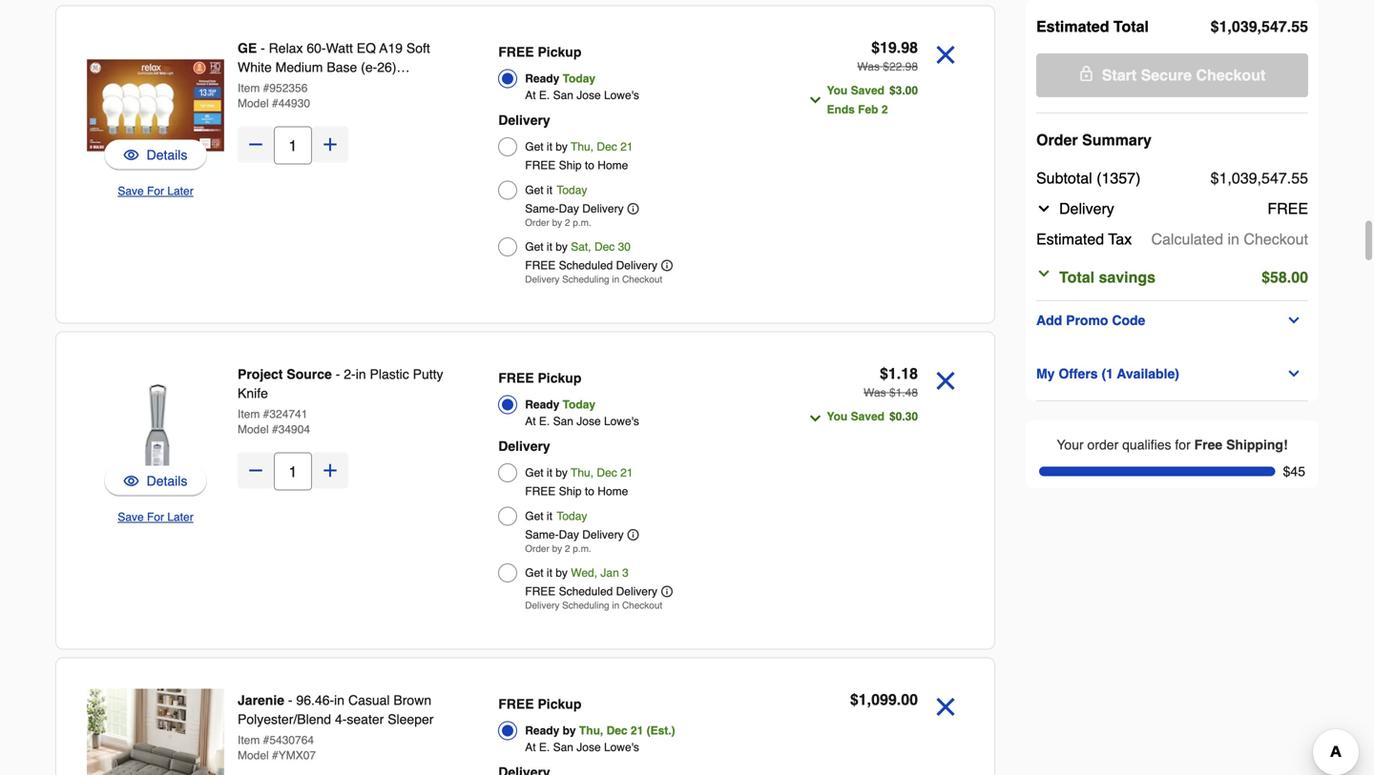 Task type: vqa. For each thing, say whether or not it's contained in the screenshot.
The Summary
yes



Task type: locate. For each thing, give the bounding box(es) containing it.
1 vertical spatial free pickup
[[498, 371, 582, 386]]

minus image down item #952356 model #44930
[[246, 135, 265, 154]]

free pickup inside option group
[[498, 697, 582, 712]]

2 san from the top
[[553, 415, 574, 429]]

0 vertical spatial -
[[261, 41, 265, 56]]

1 jose from the top
[[577, 89, 601, 102]]

55
[[1292, 18, 1309, 35], [1292, 169, 1309, 187]]

it for info icon corresponding to 1
[[547, 510, 553, 524]]

same- for 1
[[525, 529, 559, 542]]

0 vertical spatial total
[[1114, 18, 1149, 35]]

estimated left tax
[[1037, 230, 1104, 248]]

delivery scheduling in checkout
[[525, 274, 663, 285], [525, 601, 663, 612]]

order for 19
[[525, 218, 550, 229]]

saved for 1
[[851, 410, 885, 424]]

2 free scheduled delivery from the top
[[525, 586, 658, 599]]

1 save for later button from the top
[[118, 182, 193, 201]]

1 vertical spatial scheduling
[[562, 601, 610, 612]]

1 for from the top
[[147, 185, 164, 198]]

save down relax 60-watt eq a19 soft white medium base (e-26) dimmable led light bulb (8-pack) image
[[118, 185, 144, 198]]

save for later button down relax 60-watt eq a19 soft white medium base (e-26) dimmable led light bulb (8-pack) image
[[118, 182, 193, 201]]

0 vertical spatial save for later
[[118, 185, 193, 198]]

1 vertical spatial item
[[238, 408, 260, 421]]

#5430764
[[263, 734, 314, 748]]

summary
[[1082, 131, 1152, 149]]

save down 2-in plastic putty knife image
[[118, 511, 144, 524]]

order
[[1037, 131, 1078, 149], [525, 218, 550, 229], [525, 544, 550, 555]]

1 left 18
[[888, 365, 897, 383]]

relax 60-watt eq a19 soft white medium base (e-26) dimmable led light bulb (8-pack) image
[[87, 37, 224, 174]]

1 day from the top
[[559, 202, 579, 216]]

dec inside free pickup option group
[[607, 725, 628, 738]]

chevron down image up shipping!
[[1287, 367, 1302, 382]]

ship up get it by wed, jan 3
[[559, 485, 582, 499]]

2 vertical spatial model
[[238, 750, 269, 763]]

0 vertical spatial same-day delivery
[[525, 202, 624, 216]]

delivery scheduling in checkout down wed,
[[525, 601, 663, 612]]

1,039,547 for subtotal (1357)
[[1219, 169, 1287, 187]]

same- up get it by wed, jan 3
[[525, 529, 559, 542]]

estimated
[[1037, 18, 1109, 35], [1037, 230, 1104, 248]]

0 horizontal spatial total
[[1059, 269, 1095, 286]]

in left plastic
[[356, 367, 366, 382]]

calculated
[[1151, 230, 1224, 248]]

1 quickview image from the top
[[124, 146, 139, 165]]

total down estimated tax
[[1059, 269, 1095, 286]]

in down get it by sat, dec 30
[[612, 274, 620, 285]]

info image
[[628, 203, 639, 215], [628, 530, 639, 541], [661, 586, 673, 598]]

98 right 19
[[901, 39, 918, 56]]

free pickup option group
[[498, 691, 763, 776]]

$ down $ 1 . 18 was $ 1 . 48
[[889, 410, 896, 424]]

1 estimated from the top
[[1037, 18, 1109, 35]]

1 vertical spatial plus image
[[321, 461, 340, 481]]

start
[[1102, 66, 1137, 84]]

total
[[1114, 18, 1149, 35], [1059, 269, 1095, 286]]

0 vertical spatial remove item image
[[930, 39, 962, 71]]

1 ready today from the top
[[525, 72, 596, 85]]

day
[[559, 202, 579, 216], [559, 529, 579, 542]]

0 vertical spatial p.m.
[[573, 218, 591, 229]]

.00 for $ 58 .00
[[1287, 269, 1309, 286]]

free scheduled delivery down sat, at the left top of the page
[[525, 259, 658, 272]]

san for 1
[[553, 415, 574, 429]]

1 vertical spatial total
[[1059, 269, 1095, 286]]

save for later button for 19
[[118, 182, 193, 201]]

1 $ 1,039,547 . 55 from the top
[[1211, 18, 1309, 35]]

.00 for $ 1,099 .00
[[897, 691, 918, 709]]

delivery
[[498, 113, 550, 128], [1059, 200, 1115, 218], [582, 202, 624, 216], [616, 259, 658, 272], [525, 274, 560, 285], [498, 439, 550, 454], [582, 529, 624, 542], [616, 586, 658, 599], [525, 601, 560, 612]]

0 vertical spatial jose
[[577, 89, 601, 102]]

$ down the 22
[[889, 84, 896, 97]]

2 free pickup from the top
[[498, 371, 582, 386]]

1 vertical spatial at e. san jose lowe's
[[525, 415, 639, 429]]

1 get it today from the top
[[525, 184, 587, 197]]

3 ready from the top
[[525, 725, 560, 738]]

model for 19
[[238, 97, 269, 110]]

6 get from the top
[[525, 567, 544, 580]]

$ up start secure checkout
[[1211, 18, 1219, 35]]

was inside $ 1 . 18 was $ 1 . 48
[[864, 387, 886, 400]]

quickview image
[[124, 146, 139, 165], [124, 472, 139, 491]]

2 vertical spatial .00
[[897, 691, 918, 709]]

secure image
[[1079, 66, 1094, 81]]

55 for estimated total
[[1292, 18, 1309, 35]]

1 vertical spatial later
[[167, 511, 193, 524]]

.
[[1287, 18, 1292, 35], [897, 39, 901, 56], [902, 60, 905, 73], [1287, 169, 1292, 187], [897, 365, 901, 383], [902, 387, 905, 400], [902, 410, 905, 424]]

day up get it by sat, dec 30
[[559, 202, 579, 216]]

chevron down image left you saved $ 0 . 30
[[808, 411, 823, 427]]

add promo code
[[1037, 313, 1146, 328]]

save for later button
[[118, 182, 193, 201], [118, 508, 193, 527]]

for
[[147, 185, 164, 198], [147, 511, 164, 524]]

1 vertical spatial san
[[553, 415, 574, 429]]

model inside item #5430764 model #ymx07
[[238, 750, 269, 763]]

1 vertical spatial saved
[[851, 410, 885, 424]]

was up you saved $ 0 . 30
[[864, 387, 886, 400]]

stepper number input field with increment and decrement buttons number field for first minus icon from the top of the page
[[274, 126, 312, 165]]

at e. san jose lowe's inside free pickup option group
[[525, 742, 639, 755]]

21 for 1
[[620, 467, 633, 480]]

1 vertical spatial scheduled
[[559, 586, 613, 599]]

1 you from the top
[[827, 84, 848, 97]]

0 horizontal spatial chevron down image
[[808, 411, 823, 427]]

stepper number input field with increment and decrement buttons number field down #44930
[[274, 126, 312, 165]]

to for 19
[[585, 159, 595, 172]]

plus image down light
[[321, 135, 340, 154]]

item
[[238, 82, 260, 95], [238, 408, 260, 421], [238, 734, 260, 748]]

order by 2 p.m. up get it by wed, jan 3
[[525, 544, 591, 555]]

saved left 0
[[851, 410, 885, 424]]

info image for 1
[[628, 530, 639, 541]]

same-day delivery up get it by wed, jan 3
[[525, 529, 624, 542]]

2 save from the top
[[118, 511, 144, 524]]

1 vertical spatial 2
[[565, 218, 570, 229]]

0 vertical spatial 21
[[620, 140, 633, 154]]

item for 19
[[238, 82, 260, 95]]

for for 1
[[147, 511, 164, 524]]

project source -
[[238, 367, 344, 382]]

2 1,039,547 from the top
[[1219, 169, 1287, 187]]

2 order by 2 p.m. from the top
[[525, 544, 591, 555]]

model down dimmable
[[238, 97, 269, 110]]

jose inside free pickup option group
[[577, 742, 601, 755]]

2 ready from the top
[[525, 398, 560, 412]]

sat,
[[571, 241, 591, 254]]

in inside 96.46-in casual brown polyester/blend 4-seater sleeper
[[334, 693, 345, 709]]

watt
[[326, 41, 353, 56]]

details for 19
[[147, 147, 187, 163]]

by inside free pickup option group
[[563, 725, 576, 738]]

2 ready today from the top
[[525, 398, 596, 412]]

by
[[556, 140, 568, 154], [552, 218, 562, 229], [556, 241, 568, 254], [556, 467, 568, 480], [552, 544, 562, 555], [556, 567, 568, 580], [563, 725, 576, 738]]

58
[[1270, 269, 1287, 286]]

a19
[[379, 41, 403, 56]]

5 it from the top
[[547, 510, 553, 524]]

0 vertical spatial home
[[598, 159, 628, 172]]

2 same-day delivery from the top
[[525, 529, 624, 542]]

2 p.m. from the top
[[573, 544, 591, 555]]

2 estimated from the top
[[1037, 230, 1104, 248]]

26)
[[377, 60, 397, 75]]

scheduling down wed,
[[562, 601, 610, 612]]

order up get it by sat, dec 30
[[525, 218, 550, 229]]

for down relax 60-watt eq a19 soft white medium base (e-26) dimmable led light bulb (8-pack) image
[[147, 185, 164, 198]]

1 horizontal spatial total
[[1114, 18, 1149, 35]]

1 ship from the top
[[559, 159, 582, 172]]

later down 2-in plastic putty knife image
[[167, 511, 193, 524]]

2 at from the top
[[525, 415, 536, 429]]

0 vertical spatial item
[[238, 82, 260, 95]]

2 vertical spatial thu,
[[579, 725, 603, 738]]

free ship to home up get it by wed, jan 3
[[525, 485, 628, 499]]

scheduled
[[559, 259, 613, 272], [559, 586, 613, 599]]

p.m. up sat, at the left top of the page
[[573, 218, 591, 229]]

get it today up get it by sat, dec 30
[[525, 184, 587, 197]]

ship for 1
[[559, 485, 582, 499]]

in up 4-
[[334, 693, 345, 709]]

2 scheduling from the top
[[562, 601, 610, 612]]

0 vertical spatial saved
[[851, 84, 885, 97]]

1 vertical spatial stepper number input field with increment and decrement buttons number field
[[274, 453, 312, 491]]

1 vertical spatial you
[[827, 410, 848, 424]]

1 option group from the top
[[498, 39, 763, 291]]

chevron down image down $ 58 .00
[[1287, 313, 1302, 328]]

2 item from the top
[[238, 408, 260, 421]]

model inside item #952356 model #44930
[[238, 97, 269, 110]]

1 vertical spatial for
[[147, 511, 164, 524]]

item left #5430764 on the left
[[238, 734, 260, 748]]

1 delivery scheduling in checkout from the top
[[525, 274, 663, 285]]

save for later
[[118, 185, 193, 198], [118, 511, 193, 524]]

2 at e. san jose lowe's from the top
[[525, 415, 639, 429]]

order for 1
[[525, 544, 550, 555]]

1,039,547 up calculated in checkout
[[1219, 169, 1287, 187]]

day up get it by wed, jan 3
[[559, 529, 579, 542]]

2 vertical spatial pickup
[[538, 697, 582, 712]]

1 vertical spatial free ship to home
[[525, 485, 628, 499]]

model inside the item #324741 model #34904
[[238, 423, 269, 437]]

.00 left remove item image
[[897, 691, 918, 709]]

2 same- from the top
[[525, 529, 559, 542]]

0 vertical spatial free ship to home
[[525, 159, 628, 172]]

save for later button down 2-in plastic putty knife image
[[118, 508, 193, 527]]

1 vertical spatial quickview image
[[124, 472, 139, 491]]

model for 1
[[238, 423, 269, 437]]

3 e. from the top
[[539, 742, 550, 755]]

save for later button for 1
[[118, 508, 193, 527]]

1 1,039,547 from the top
[[1219, 18, 1287, 35]]

1 pickup from the top
[[538, 44, 582, 60]]

0 vertical spatial scheduled
[[559, 259, 613, 272]]

1 lowe's from the top
[[604, 89, 639, 102]]

soft
[[406, 41, 430, 56]]

same- up get it by sat, dec 30
[[525, 202, 559, 216]]

in
[[1228, 230, 1240, 248], [612, 274, 620, 285], [356, 367, 366, 382], [612, 601, 620, 612], [334, 693, 345, 709]]

ge -
[[238, 41, 269, 56]]

1 vertical spatial 55
[[1292, 169, 1309, 187]]

model down #5430764 on the left
[[238, 750, 269, 763]]

$ 1,039,547 . 55 for total
[[1211, 18, 1309, 35]]

0 vertical spatial 3
[[896, 84, 902, 97]]

item down white
[[238, 82, 260, 95]]

stepper number input field with increment and decrement buttons number field for 2nd minus icon from the top
[[274, 453, 312, 491]]

was for 1
[[864, 387, 886, 400]]

2 up get it by sat, dec 30
[[565, 218, 570, 229]]

1 vertical spatial 21
[[620, 467, 633, 480]]

later
[[167, 185, 193, 198], [167, 511, 193, 524]]

e. inside free pickup option group
[[539, 742, 550, 755]]

in inside 2-in plastic putty knife
[[356, 367, 366, 382]]

checkout
[[1196, 66, 1266, 84], [1244, 230, 1309, 248], [622, 274, 663, 285], [622, 601, 663, 612]]

to up wed,
[[585, 485, 595, 499]]

3 free pickup from the top
[[498, 697, 582, 712]]

model down the #324741
[[238, 423, 269, 437]]

0 vertical spatial 55
[[1292, 18, 1309, 35]]

0 vertical spatial same-
[[525, 202, 559, 216]]

30 for get it by sat, dec 30
[[618, 241, 631, 254]]

total savings
[[1059, 269, 1156, 286]]

2 get it by thu, dec 21 from the top
[[525, 467, 633, 480]]

1 vertical spatial save for later
[[118, 511, 193, 524]]

- right ge
[[261, 41, 265, 56]]

remove item image right "48"
[[930, 365, 962, 398]]

light
[[331, 79, 360, 94]]

chevron down image
[[808, 93, 823, 108], [1037, 266, 1052, 282], [1287, 367, 1302, 382]]

2 jose from the top
[[577, 415, 601, 429]]

chevron down image inside add promo code link
[[1287, 313, 1302, 328]]

order up get it by wed, jan 3
[[525, 544, 550, 555]]

0 vertical spatial plus image
[[321, 135, 340, 154]]

1 vertical spatial p.m.
[[573, 544, 591, 555]]

98 right the 22
[[905, 60, 918, 73]]

pickup
[[538, 44, 582, 60], [538, 371, 582, 386], [538, 697, 582, 712]]

feb
[[858, 103, 879, 116]]

today
[[563, 72, 596, 85], [557, 184, 587, 197], [563, 398, 596, 412], [557, 510, 587, 524]]

1 vertical spatial estimated
[[1037, 230, 1104, 248]]

thu, for 19
[[571, 140, 594, 154]]

p.m. for 19
[[573, 218, 591, 229]]

calculated in checkout
[[1151, 230, 1309, 248]]

to for 1
[[585, 485, 595, 499]]

1 vertical spatial 1
[[896, 387, 902, 400]]

2 model from the top
[[238, 423, 269, 437]]

1 vertical spatial model
[[238, 423, 269, 437]]

remove item image for 18
[[930, 365, 962, 398]]

60-
[[307, 41, 326, 56]]

1 vertical spatial $ 1,039,547 . 55
[[1211, 169, 1309, 187]]

details button
[[104, 140, 207, 170], [124, 146, 187, 165], [104, 466, 207, 497], [124, 472, 187, 491]]

0 vertical spatial save for later button
[[118, 182, 193, 201]]

$ left 18
[[880, 365, 888, 383]]

chevron down image for you saved
[[808, 411, 823, 427]]

1 vertical spatial remove item image
[[930, 365, 962, 398]]

1 vertical spatial order by 2 p.m.
[[525, 544, 591, 555]]

free scheduled delivery
[[525, 259, 658, 272], [525, 586, 658, 599]]

2 plus image from the top
[[321, 461, 340, 481]]

order by 2 p.m. for 19
[[525, 218, 591, 229]]

1 stepper number input field with increment and decrement buttons number field from the top
[[274, 126, 312, 165]]

2
[[882, 103, 888, 116], [565, 218, 570, 229], [565, 544, 570, 555]]

start secure checkout
[[1102, 66, 1266, 84]]

1 get from the top
[[525, 140, 544, 154]]

0 vertical spatial scheduling
[[562, 274, 610, 285]]

1 vertical spatial order
[[525, 218, 550, 229]]

1 vertical spatial thu,
[[571, 467, 594, 480]]

0 vertical spatial san
[[553, 89, 574, 102]]

saved up feb
[[851, 84, 885, 97]]

free
[[1195, 438, 1223, 453]]

chevron down image down subtotal
[[1037, 201, 1052, 217]]

30 right 0
[[905, 410, 918, 424]]

0 vertical spatial order
[[1037, 131, 1078, 149]]

0 vertical spatial option group
[[498, 39, 763, 291]]

2 saved from the top
[[851, 410, 885, 424]]

1 vertical spatial to
[[585, 485, 595, 499]]

1 vertical spatial details
[[147, 474, 187, 489]]

1 vertical spatial 1,039,547
[[1219, 169, 1287, 187]]

savings
[[1099, 269, 1156, 286]]

3 lowe's from the top
[[604, 742, 639, 755]]

1 saved from the top
[[851, 84, 885, 97]]

1 vertical spatial e.
[[539, 415, 550, 429]]

delivery scheduling in checkout for 19
[[525, 274, 663, 285]]

scheduling down sat, at the left top of the page
[[562, 274, 610, 285]]

save for later down 2-in plastic putty knife image
[[118, 511, 193, 524]]

1 home from the top
[[598, 159, 628, 172]]

(est.)
[[647, 725, 675, 738]]

was for 19
[[857, 60, 880, 73]]

item down knife in the left of the page
[[238, 408, 260, 421]]

you up ends
[[827, 84, 848, 97]]

2 home from the top
[[598, 485, 628, 499]]

1 vertical spatial day
[[559, 529, 579, 542]]

dimmable
[[238, 79, 298, 94]]

$ 1,039,547 . 55 up start secure checkout
[[1211, 18, 1309, 35]]

$ 1,099 .00
[[850, 691, 918, 709]]

1 remove item image from the top
[[930, 39, 962, 71]]

home up 'jan'
[[598, 485, 628, 499]]

1 san from the top
[[553, 89, 574, 102]]

ship
[[559, 159, 582, 172], [559, 485, 582, 499]]

3 down the 22
[[896, 84, 902, 97]]

0 vertical spatial $ 1,039,547 . 55
[[1211, 18, 1309, 35]]

1 vertical spatial ship
[[559, 485, 582, 499]]

2 save for later button from the top
[[118, 508, 193, 527]]

get
[[525, 140, 544, 154], [525, 184, 544, 197], [525, 241, 544, 254], [525, 467, 544, 480], [525, 510, 544, 524], [525, 567, 544, 580]]

1 vertical spatial jose
[[577, 415, 601, 429]]

0 vertical spatial stepper number input field with increment and decrement buttons number field
[[274, 126, 312, 165]]

home for 19
[[598, 159, 628, 172]]

Stepper number input field with increment and decrement buttons number field
[[274, 126, 312, 165], [274, 453, 312, 491]]

it for info image
[[547, 241, 553, 254]]

$ down calculated in checkout
[[1262, 269, 1270, 286]]

1
[[888, 365, 897, 383], [896, 387, 902, 400]]

2 55 from the top
[[1292, 169, 1309, 187]]

free ship to home
[[525, 159, 628, 172], [525, 485, 628, 499]]

1 model from the top
[[238, 97, 269, 110]]

3 at e. san jose lowe's from the top
[[525, 742, 639, 755]]

save for 1
[[118, 511, 144, 524]]

saved inside you saved $ 3 .00 ends feb 2
[[851, 84, 885, 97]]

order by 2 p.m. up get it by sat, dec 30
[[525, 218, 591, 229]]

30 right sat, at the left top of the page
[[618, 241, 631, 254]]

remove item image
[[930, 39, 962, 71], [930, 365, 962, 398]]

was inside $ 19 . 98 was $ 22 . 98
[[857, 60, 880, 73]]

free scheduled delivery down wed,
[[525, 586, 658, 599]]

1 item from the top
[[238, 82, 260, 95]]

lowe's for 1
[[604, 415, 639, 429]]

2 vertical spatial e.
[[539, 742, 550, 755]]

home for 1
[[598, 485, 628, 499]]

0 horizontal spatial 3
[[622, 567, 629, 580]]

.00 down the 22
[[902, 84, 918, 97]]

details for 1
[[147, 474, 187, 489]]

checkout up 58
[[1244, 230, 1309, 248]]

scheduled down wed,
[[559, 586, 613, 599]]

$
[[1211, 18, 1219, 35], [871, 39, 880, 56], [883, 60, 889, 73], [889, 84, 896, 97], [1211, 169, 1219, 187], [1262, 269, 1270, 286], [880, 365, 888, 383], [889, 387, 896, 400], [889, 410, 896, 424], [850, 691, 859, 709]]

1 e. from the top
[[539, 89, 550, 102]]

2 to from the top
[[585, 485, 595, 499]]

jose for 19
[[577, 89, 601, 102]]

2 day from the top
[[559, 529, 579, 542]]

was left the 22
[[857, 60, 880, 73]]

1 vertical spatial info image
[[628, 530, 639, 541]]

0 vertical spatial e.
[[539, 89, 550, 102]]

item inside item #952356 model #44930
[[238, 82, 260, 95]]

it for the bottom info icon
[[547, 567, 553, 580]]

1 vertical spatial at
[[525, 415, 536, 429]]

- up polyester/blend
[[288, 693, 293, 709]]

1 55 from the top
[[1292, 18, 1309, 35]]

1 scheduled from the top
[[559, 259, 613, 272]]

my offers (1 available) link
[[1037, 363, 1309, 386]]

scheduled down sat, at the left top of the page
[[559, 259, 613, 272]]

free scheduled delivery for 1
[[525, 586, 658, 599]]

same-day delivery
[[525, 202, 624, 216], [525, 529, 624, 542]]

2 save for later from the top
[[118, 511, 193, 524]]

medium
[[276, 60, 323, 75]]

0 vertical spatial at
[[525, 89, 536, 102]]

my offers (1 available)
[[1037, 367, 1180, 382]]

get it by sat, dec 30
[[525, 241, 631, 254]]

0 horizontal spatial chevron down image
[[808, 93, 823, 108]]

6 it from the top
[[547, 567, 553, 580]]

1 vertical spatial 98
[[905, 60, 918, 73]]

get it by thu, dec 21 for 19
[[525, 140, 633, 154]]

save for later down relax 60-watt eq a19 soft white medium base (e-26) dimmable led light bulb (8-pack) image
[[118, 185, 193, 198]]

1 save from the top
[[118, 185, 144, 198]]

0 vertical spatial .00
[[902, 84, 918, 97]]

2 get it today from the top
[[525, 510, 587, 524]]

2 $ 1,039,547 . 55 from the top
[[1211, 169, 1309, 187]]

1 save for later from the top
[[118, 185, 193, 198]]

1 free pickup from the top
[[498, 44, 582, 60]]

free scheduled delivery for 19
[[525, 259, 658, 272]]

2 up get it by wed, jan 3
[[565, 544, 570, 555]]

- left 2-
[[336, 367, 340, 382]]

2 vertical spatial 21
[[631, 725, 644, 738]]

1 at from the top
[[525, 89, 536, 102]]

estimated up secure icon
[[1037, 18, 1109, 35]]

same-
[[525, 202, 559, 216], [525, 529, 559, 542]]

1 horizontal spatial chevron down image
[[1037, 266, 1052, 282]]

jose for 1
[[577, 415, 601, 429]]

free ship to home up get it by sat, dec 30
[[525, 159, 628, 172]]

stepper number input field with increment and decrement buttons number field down #34904
[[274, 453, 312, 491]]

2 vertical spatial san
[[553, 742, 574, 755]]

was
[[857, 60, 880, 73], [864, 387, 886, 400]]

1 vertical spatial was
[[864, 387, 886, 400]]

0 vertical spatial ship
[[559, 159, 582, 172]]

1 scheduling from the top
[[562, 274, 610, 285]]

2 ship from the top
[[559, 485, 582, 499]]

2 horizontal spatial -
[[336, 367, 340, 382]]

2 vertical spatial lowe's
[[604, 742, 639, 755]]

order
[[1088, 438, 1119, 453]]

3
[[896, 84, 902, 97], [622, 567, 629, 580]]

0 vertical spatial for
[[147, 185, 164, 198]]

get it today for 19
[[525, 184, 587, 197]]

checkout right the secure
[[1196, 66, 1266, 84]]

-
[[261, 41, 265, 56], [336, 367, 340, 382], [288, 693, 293, 709]]

offers
[[1059, 367, 1098, 382]]

2 delivery scheduling in checkout from the top
[[525, 601, 663, 612]]

you saved $ 0 . 30
[[827, 410, 918, 424]]

you left 0
[[827, 410, 848, 424]]

1 left "48"
[[896, 387, 902, 400]]

0 vertical spatial thu,
[[571, 140, 594, 154]]

1 get it by thu, dec 21 from the top
[[525, 140, 633, 154]]

1 vertical spatial save
[[118, 511, 144, 524]]

1 free scheduled delivery from the top
[[525, 259, 658, 272]]

home up get it by sat, dec 30
[[598, 159, 628, 172]]

option group
[[498, 39, 763, 291], [498, 365, 763, 617]]

1 plus image from the top
[[321, 135, 340, 154]]

ready today for 19
[[525, 72, 596, 85]]

$ 1,039,547 . 55
[[1211, 18, 1309, 35], [1211, 169, 1309, 187]]

0 vertical spatial save
[[118, 185, 144, 198]]

1 horizontal spatial 30
[[905, 410, 918, 424]]

1 later from the top
[[167, 185, 193, 198]]

delivery scheduling in checkout down sat, at the left top of the page
[[525, 274, 663, 285]]

3 right 'jan'
[[622, 567, 629, 580]]

scheduled for 19
[[559, 259, 613, 272]]

p.m. for 1
[[573, 544, 591, 555]]

chevron down image up add
[[1037, 266, 1052, 282]]

0 vertical spatial 30
[[618, 241, 631, 254]]

saved
[[851, 84, 885, 97], [851, 410, 885, 424]]

1,039,547 up start secure checkout
[[1219, 18, 1287, 35]]

$ up you saved $ 3 .00 ends feb 2
[[871, 39, 880, 56]]

free pickup for 1
[[498, 371, 582, 386]]

0 vertical spatial details
[[147, 147, 187, 163]]

same-day delivery up get it by sat, dec 30
[[525, 202, 624, 216]]

ship up get it by sat, dec 30
[[559, 159, 582, 172]]

ready today
[[525, 72, 596, 85], [525, 398, 596, 412]]

minus image
[[246, 135, 265, 154], [246, 461, 265, 481]]

3 it from the top
[[547, 241, 553, 254]]

remove item image right the 22
[[930, 39, 962, 71]]

add promo code link
[[1037, 309, 1309, 332]]

plus image
[[321, 135, 340, 154], [321, 461, 340, 481]]

2 minus image from the top
[[246, 461, 265, 481]]

2 e. from the top
[[539, 415, 550, 429]]

3 model from the top
[[238, 750, 269, 763]]

1 details from the top
[[147, 147, 187, 163]]

2 horizontal spatial chevron down image
[[1287, 313, 1302, 328]]

2 free ship to home from the top
[[525, 485, 628, 499]]

free ship to home for 1
[[525, 485, 628, 499]]

option group for 19
[[498, 39, 763, 291]]

2 it from the top
[[547, 184, 553, 197]]

to up sat, at the left top of the page
[[585, 159, 595, 172]]

1 same- from the top
[[525, 202, 559, 216]]

0 vertical spatial get it today
[[525, 184, 587, 197]]

30
[[618, 241, 631, 254], [905, 410, 918, 424]]

you inside you saved $ 3 .00 ends feb 2
[[827, 84, 848, 97]]

p.m. up wed,
[[573, 544, 591, 555]]

1 vertical spatial chevron down image
[[1037, 266, 1052, 282]]

later down relax 60-watt eq a19 soft white medium base (e-26) dimmable led light bulb (8-pack) image
[[167, 185, 193, 198]]

item inside the item #324741 model #34904
[[238, 408, 260, 421]]

1,039,547
[[1219, 18, 1287, 35], [1219, 169, 1287, 187]]

0 vertical spatial chevron down image
[[1037, 201, 1052, 217]]

0 vertical spatial 98
[[901, 39, 918, 56]]

2 quickview image from the top
[[124, 472, 139, 491]]

plus image down 2-in plastic putty knife
[[321, 461, 340, 481]]

2 pickup from the top
[[538, 371, 582, 386]]

2 vertical spatial free pickup
[[498, 697, 582, 712]]

#ymx07
[[272, 750, 316, 763]]

3 jose from the top
[[577, 742, 601, 755]]

3 item from the top
[[238, 734, 260, 748]]

scheduling
[[562, 274, 610, 285], [562, 601, 610, 612]]

1 at e. san jose lowe's from the top
[[525, 89, 639, 102]]

2 later from the top
[[167, 511, 193, 524]]

18
[[901, 365, 918, 383]]

you
[[827, 84, 848, 97], [827, 410, 848, 424]]

2 stepper number input field with increment and decrement buttons number field from the top
[[274, 453, 312, 491]]

2 remove item image from the top
[[930, 365, 962, 398]]

chevron down image
[[1037, 201, 1052, 217], [1287, 313, 1302, 328], [808, 411, 823, 427]]

relax
[[269, 41, 303, 56]]

quickview image for 19
[[124, 146, 139, 165]]

98
[[901, 39, 918, 56], [905, 60, 918, 73]]

chevron down image for add promo code
[[1287, 313, 1302, 328]]

1,039,547 for estimated total
[[1219, 18, 1287, 35]]

2 option group from the top
[[498, 365, 763, 617]]

2 vertical spatial order
[[525, 544, 550, 555]]

thu, for 1
[[571, 467, 594, 480]]

30 inside option group
[[618, 241, 631, 254]]

.00 down calculated in checkout
[[1287, 269, 1309, 286]]

2 scheduled from the top
[[559, 586, 613, 599]]



Task type: describe. For each thing, give the bounding box(es) containing it.
code
[[1112, 313, 1146, 328]]

22
[[889, 60, 902, 73]]

get it by wed, jan 3
[[525, 567, 629, 580]]

at e. san jose lowe's for 1
[[525, 415, 639, 429]]

$ 1 . 18 was $ 1 . 48
[[864, 365, 918, 400]]

$45
[[1283, 464, 1306, 480]]

jarenie -
[[238, 693, 296, 709]]

knife
[[238, 386, 268, 401]]

0 vertical spatial chevron down image
[[808, 93, 823, 108]]

plastic
[[370, 367, 409, 382]]

e. for 19
[[539, 89, 550, 102]]

#952356
[[263, 82, 308, 95]]

48
[[905, 387, 918, 400]]

4 get from the top
[[525, 467, 544, 480]]

putty
[[413, 367, 443, 382]]

$ 58 .00
[[1262, 269, 1309, 286]]

polyester/blend
[[238, 712, 331, 728]]

lowe's for 19
[[604, 89, 639, 102]]

item for 1
[[238, 408, 260, 421]]

.00 inside you saved $ 3 .00 ends feb 2
[[902, 84, 918, 97]]

item #952356 model #44930
[[238, 82, 310, 110]]

ship for 19
[[559, 159, 582, 172]]

white
[[238, 60, 272, 75]]

subtotal (1357)
[[1037, 169, 1141, 187]]

bulb
[[364, 79, 391, 94]]

96.46-in casual brown polyester/blend 4-seater sleeper image
[[87, 690, 224, 776]]

my
[[1037, 367, 1055, 382]]

scheduling for 19
[[562, 274, 610, 285]]

free pickup for 19
[[498, 44, 582, 60]]

jan
[[601, 567, 619, 580]]

96.46-
[[296, 693, 334, 709]]

it for 19 info icon
[[547, 184, 553, 197]]

(8-
[[394, 79, 411, 94]]

casual
[[348, 693, 390, 709]]

2 inside you saved $ 3 .00 ends feb 2
[[882, 103, 888, 116]]

you saved $ 3 .00 ends feb 2
[[827, 84, 918, 116]]

scheduled for 1
[[559, 586, 613, 599]]

at for 1
[[525, 415, 536, 429]]

21 inside free pickup option group
[[631, 725, 644, 738]]

promo
[[1066, 313, 1109, 328]]

your order qualifies for free shipping!
[[1057, 438, 1288, 453]]

same- for 19
[[525, 202, 559, 216]]

info image
[[661, 260, 673, 272]]

#44930
[[272, 97, 310, 110]]

remove item image for 98
[[930, 39, 962, 71]]

(e-
[[361, 60, 377, 75]]

info image for 19
[[628, 203, 639, 215]]

2 vertical spatial info image
[[661, 586, 673, 598]]

(1357)
[[1097, 169, 1141, 187]]

relax 60-watt eq a19 soft white medium base (e-26) dimmable led light bulb (8-pack)
[[238, 41, 445, 94]]

in down 'jan'
[[612, 601, 620, 612]]

for for 19
[[147, 185, 164, 198]]

estimated for estimated tax
[[1037, 230, 1104, 248]]

source
[[287, 367, 332, 382]]

$ 1,039,547 . 55 for (1357)
[[1211, 169, 1309, 187]]

item #5430764 model #ymx07
[[238, 734, 316, 763]]

save for 19
[[118, 185, 144, 198]]

wed,
[[571, 567, 598, 580]]

3 pickup from the top
[[538, 697, 582, 712]]

you for 19
[[827, 84, 848, 97]]

later for 1
[[167, 511, 193, 524]]

3 get from the top
[[525, 241, 544, 254]]

$ left remove item image
[[850, 691, 859, 709]]

$ inside you saved $ 3 .00 ends feb 2
[[889, 84, 896, 97]]

save for later for 19
[[118, 185, 193, 198]]

sleeper
[[388, 712, 434, 728]]

2 for 1
[[565, 544, 570, 555]]

2-in plastic putty knife
[[238, 367, 443, 401]]

checkout inside button
[[1196, 66, 1266, 84]]

ready today for 1
[[525, 398, 596, 412]]

get it today for 1
[[525, 510, 587, 524]]

4-
[[335, 712, 347, 728]]

2 for 19
[[565, 218, 570, 229]]

$ down 19
[[883, 60, 889, 73]]

2-in plastic putty knife image
[[87, 363, 224, 501]]

estimated for estimated total
[[1037, 18, 1109, 35]]

in for 96.46-in casual brown polyester/blend 4-seater sleeper
[[334, 693, 345, 709]]

$ up calculated in checkout
[[1211, 169, 1219, 187]]

order summary
[[1037, 131, 1152, 149]]

saved for 19
[[851, 84, 885, 97]]

qualifies
[[1123, 438, 1172, 453]]

at for 19
[[525, 89, 536, 102]]

at inside free pickup option group
[[525, 742, 536, 755]]

2-
[[344, 367, 356, 382]]

1 vertical spatial 3
[[622, 567, 629, 580]]

ready for 19
[[525, 72, 560, 85]]

delivery scheduling in checkout for 1
[[525, 601, 663, 612]]

3 inside you saved $ 3 .00 ends feb 2
[[896, 84, 902, 97]]

quickview image for 1
[[124, 472, 139, 491]]

ready by thu, dec 21 (est.)
[[525, 725, 675, 738]]

pack)
[[411, 79, 445, 94]]

21 for 19
[[620, 140, 633, 154]]

0
[[896, 410, 902, 424]]

same-day delivery for 1
[[525, 529, 624, 542]]

order by 2 p.m. for 1
[[525, 544, 591, 555]]

start secure checkout button
[[1037, 53, 1309, 97]]

#34904
[[272, 423, 310, 437]]

san inside free pickup option group
[[553, 742, 574, 755]]

checkout down get it by wed, jan 3
[[622, 601, 663, 612]]

free inside option group
[[498, 697, 534, 712]]

brown
[[394, 693, 432, 709]]

san for 19
[[553, 89, 574, 102]]

ready inside free pickup option group
[[525, 725, 560, 738]]

shipping!
[[1227, 438, 1288, 453]]

19
[[880, 39, 897, 56]]

e. for 1
[[539, 415, 550, 429]]

$ 19 . 98 was $ 22 . 98
[[857, 39, 918, 73]]

available)
[[1117, 367, 1180, 382]]

ge
[[238, 41, 257, 56]]

55 for subtotal (1357)
[[1292, 169, 1309, 187]]

1 minus image from the top
[[246, 135, 265, 154]]

30 for you saved $ 0 . 30
[[905, 410, 918, 424]]

4 it from the top
[[547, 467, 553, 480]]

day for 19
[[559, 202, 579, 216]]

in for 2-in plastic putty knife
[[356, 367, 366, 382]]

item #324741 model #34904
[[238, 408, 310, 437]]

you for 1
[[827, 410, 848, 424]]

option group for 1
[[498, 365, 763, 617]]

subtotal
[[1037, 169, 1093, 187]]

day for 1
[[559, 529, 579, 542]]

remove item image
[[930, 691, 962, 724]]

lowe's inside free pickup option group
[[604, 742, 639, 755]]

same-day delivery for 19
[[525, 202, 624, 216]]

base
[[327, 60, 357, 75]]

1 it from the top
[[547, 140, 553, 154]]

1 vertical spatial -
[[336, 367, 340, 382]]

- for relax
[[261, 41, 265, 56]]

in for calculated in checkout
[[1228, 230, 1240, 248]]

96.46-in casual brown polyester/blend 4-seater sleeper
[[238, 693, 434, 728]]

add
[[1037, 313, 1062, 328]]

plus image for 2nd minus icon from the top
[[321, 461, 340, 481]]

2 get from the top
[[525, 184, 544, 197]]

your
[[1057, 438, 1084, 453]]

pickup for 1
[[538, 371, 582, 386]]

secure
[[1141, 66, 1192, 84]]

eq
[[357, 41, 376, 56]]

ready for 1
[[525, 398, 560, 412]]

get it by thu, dec 21 for 1
[[525, 467, 633, 480]]

plus image for first minus icon from the top of the page
[[321, 135, 340, 154]]

scheduling for 1
[[562, 601, 610, 612]]

5 get from the top
[[525, 510, 544, 524]]

estimated total
[[1037, 18, 1149, 35]]

$ left "48"
[[889, 387, 896, 400]]

1 horizontal spatial chevron down image
[[1037, 201, 1052, 217]]

for
[[1175, 438, 1191, 453]]

pickup for 19
[[538, 44, 582, 60]]

seater
[[347, 712, 384, 728]]

save for later for 1
[[118, 511, 193, 524]]

jarenie
[[238, 693, 284, 709]]

estimated tax
[[1037, 230, 1132, 248]]

item inside item #5430764 model #ymx07
[[238, 734, 260, 748]]

led
[[302, 79, 328, 94]]

later for 19
[[167, 185, 193, 198]]

thu, inside free pickup option group
[[579, 725, 603, 738]]

tax
[[1109, 230, 1132, 248]]

0 vertical spatial 1
[[888, 365, 897, 383]]

project
[[238, 367, 283, 382]]

chevron down image inside my offers (1 available) link
[[1287, 367, 1302, 382]]

checkout down info image
[[622, 274, 663, 285]]

#324741
[[263, 408, 308, 421]]

- for 96.46-
[[288, 693, 293, 709]]

1,099
[[859, 691, 897, 709]]



